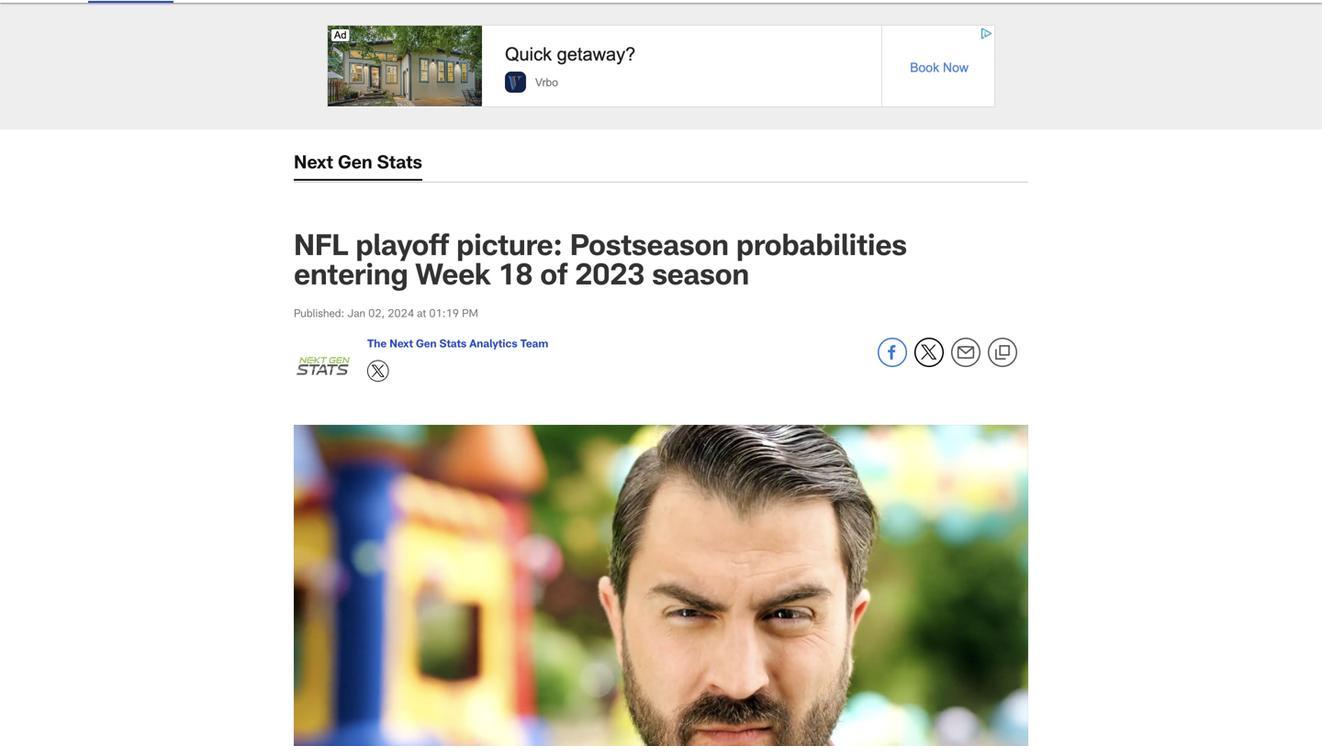 Task type: describe. For each thing, give the bounding box(es) containing it.
stats inside next gen stats link
[[377, 155, 423, 174]]

nextgenstats_noshield_600x600px image
[[294, 338, 353, 397]]

of
[[540, 264, 568, 293]]

week
[[416, 264, 491, 293]]

nfl playoff picture: postseason probabilities entering week 18 of 2023 season
[[294, 234, 907, 293]]

the next gen stats analytics team
[[367, 340, 549, 351]]

01:19
[[429, 310, 459, 321]]

0 horizontal spatial gen
[[338, 155, 373, 174]]

season
[[652, 264, 750, 293]]

2023
[[575, 264, 645, 293]]

02,
[[368, 310, 385, 321]]

nfl
[[294, 234, 348, 264]]

2024
[[388, 310, 414, 321]]

analytics
[[470, 340, 518, 351]]

team
[[521, 340, 549, 351]]

the
[[367, 340, 387, 351]]



Task type: locate. For each thing, give the bounding box(es) containing it.
entering
[[294, 264, 408, 293]]

the next gen stats analytics team link
[[367, 340, 549, 351]]

page main content main content
[[0, 130, 1323, 747]]

1 horizontal spatial next
[[390, 340, 413, 351]]

picture:
[[457, 234, 563, 264]]

0 horizontal spatial next
[[294, 155, 333, 174]]

gen up 'nfl' at the left of page
[[338, 155, 373, 174]]

twitter image
[[367, 361, 389, 383]]

1 vertical spatial stats
[[440, 340, 467, 351]]

0 vertical spatial gen
[[338, 155, 373, 174]]

next right the
[[390, 340, 413, 351]]

probabilities
[[737, 234, 907, 264]]

gen
[[338, 155, 373, 174], [416, 340, 437, 351]]

next up 'nfl' at the left of page
[[294, 155, 333, 174]]

1 horizontal spatial stats
[[440, 340, 467, 351]]

0 vertical spatial stats
[[377, 155, 423, 174]]

0 horizontal spatial stats
[[377, 155, 423, 174]]

banner
[[0, 0, 1323, 3]]

at
[[417, 310, 426, 321]]

1 vertical spatial next
[[390, 340, 413, 351]]

pm
[[462, 310, 478, 321]]

playoff
[[356, 234, 449, 264]]

1 horizontal spatial gen
[[416, 340, 437, 351]]

stats
[[377, 155, 423, 174], [440, 340, 467, 351]]

next
[[294, 155, 333, 174], [390, 340, 413, 351]]

0 vertical spatial next
[[294, 155, 333, 174]]

postseason
[[570, 234, 729, 264]]

published:
[[294, 310, 345, 321]]

published: jan 02, 2024 at 01:19 pm
[[294, 310, 478, 321]]

jan
[[348, 310, 366, 321]]

18
[[498, 264, 533, 293]]

next gen stats link
[[294, 152, 423, 181]]

next gen stats
[[294, 155, 423, 174]]

gen down at
[[416, 340, 437, 351]]

advertisement region
[[327, 25, 996, 107]]

1 vertical spatial gen
[[416, 340, 437, 351]]

stats down 01:19
[[440, 340, 467, 351]]

stats up playoff on the top of the page
[[377, 155, 423, 174]]



Task type: vqa. For each thing, say whether or not it's contained in the screenshot.
1 for THU
no



